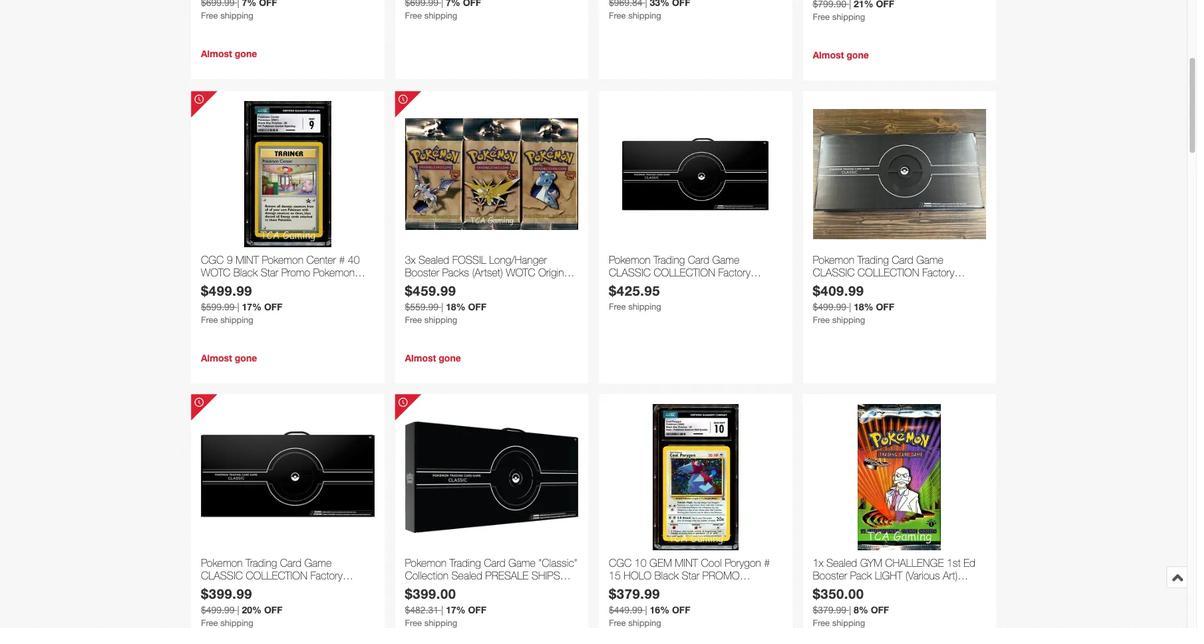 Task type: describe. For each thing, give the bounding box(es) containing it.
cgc 10 gem mint cool porygon # 15 holo black star promo pokemon card link
[[609, 558, 782, 595]]

factory for $425.95
[[718, 267, 751, 279]]

collection
[[405, 570, 449, 582]]

collection for $399.99
[[246, 570, 307, 582]]

$449.99
[[609, 606, 643, 616]]

cards inside "3x sealed fossil long/hanger booster packs (artset) wotc original pokemon cards"
[[450, 280, 476, 292]]

$379.99 inside $350.00 $379.99 | 8% off
[[813, 606, 847, 616]]

1x sealed gym challenge 1st ed booster pack light (various art) pokemon cards
[[813, 558, 976, 595]]

cgc 9 mint pokemon center # 40 wotc black star promo pokemon card link
[[201, 254, 374, 292]]

shipping inside $459.99 $559.99 | 18% off free shipping
[[424, 316, 457, 326]]

pokemon inside '1x sealed gym challenge 1st ed booster pack light (various art) pokemon cards'
[[813, 583, 854, 595]]

trading for $399.00
[[450, 558, 481, 570]]

15
[[609, 570, 621, 582]]

collection for $409.99
[[858, 267, 919, 279]]

$459.99
[[405, 283, 456, 299]]

off for $459.99
[[468, 302, 486, 313]]

game for $399.00
[[508, 558, 536, 570]]

star inside cgc 10 gem mint cool porygon # 15 holo black star promo pokemon card
[[682, 570, 699, 582]]

off for $350.00
[[871, 605, 889, 616]]

game for $409.99
[[916, 254, 944, 266]]

art)
[[943, 570, 958, 582]]

pokemon up $425.95
[[609, 254, 651, 266]]

cool
[[701, 558, 722, 570]]

pokemon trading card game classic collection factory sealed case preorder for $399.99
[[201, 558, 343, 595]]

case for $409.99
[[847, 280, 873, 292]]

pokemon trading card game classic collection factory sealed case preorder for $425.95
[[609, 254, 751, 292]]

trading for $425.95
[[653, 254, 685, 266]]

holo
[[624, 570, 652, 582]]

1x sealed gym challenge 1st ed booster pack light (various art) pokemon cards link
[[813, 558, 986, 595]]

$350.00
[[813, 586, 864, 602]]

off for $399.00
[[468, 605, 486, 616]]

star inside the cgc 9 mint pokemon center # 40 wotc black star promo pokemon card
[[261, 267, 278, 279]]

18% for $409.99
[[854, 302, 873, 313]]

card inside the cgc 9 mint pokemon center # 40 wotc black star promo pokemon card
[[201, 280, 222, 292]]

shipping inside $499.99 $599.99 | 17% off free shipping
[[220, 316, 253, 326]]

$425.95
[[609, 283, 660, 299]]

cgc 9 mint pokemon center # 40 wotc black star promo pokemon card
[[201, 254, 360, 292]]

9
[[227, 254, 233, 266]]

off for $499.99
[[264, 302, 282, 313]]

$379.99 inside $379.99 $449.99 | 16% off
[[609, 586, 660, 602]]

(various
[[906, 570, 940, 582]]

pokemon inside pokemon trading card game classic collection factory sealed case english!
[[813, 254, 854, 266]]

1x
[[813, 558, 824, 570]]

sealed inside pokemon trading card game classic collection factory sealed case english!
[[813, 280, 844, 292]]

booster inside '1x sealed gym challenge 1st ed booster pack light (various art) pokemon cards'
[[813, 570, 847, 582]]

light
[[875, 570, 903, 582]]

# inside cgc 10 gem mint cool porygon # 15 holo black star promo pokemon card
[[764, 558, 770, 570]]

17% for $399.00
[[446, 605, 466, 616]]

3x sealed fossil long/hanger booster packs (artset) wotc original pokemon cards
[[405, 254, 571, 292]]

preorder for $425.95
[[672, 280, 725, 292]]

long/hanger
[[489, 254, 547, 266]]

card for $409.99
[[892, 254, 913, 266]]

challenge
[[885, 558, 944, 570]]

8%
[[854, 605, 868, 616]]

trading for $409.99
[[857, 254, 889, 266]]

card for $425.95
[[688, 254, 709, 266]]

classic for $425.95
[[609, 267, 651, 279]]

card for $399.00
[[484, 558, 505, 570]]

gem
[[650, 558, 672, 570]]

# inside the cgc 9 mint pokemon center # 40 wotc black star promo pokemon card
[[339, 254, 345, 266]]

game for $399.99
[[304, 558, 332, 570]]

factory for $409.99
[[922, 267, 955, 279]]

18% for $459.99
[[446, 302, 466, 313]]

$409.99
[[813, 283, 864, 299]]

promo
[[702, 570, 740, 582]]

english!
[[876, 280, 921, 292]]

original
[[538, 267, 571, 279]]

$499.99 $599.99 | 17% off free shipping
[[201, 283, 282, 326]]

black inside the cgc 9 mint pokemon center # 40 wotc black star promo pokemon card
[[233, 267, 258, 279]]

sealed inside pokemon trading card game "classic" collection sealed presale ships 11/17
[[452, 570, 482, 582]]

| for $399.99
[[237, 606, 239, 616]]

free inside $459.99 $559.99 | 18% off free shipping
[[405, 316, 422, 326]]

fossil
[[452, 254, 486, 266]]

"classic"
[[539, 558, 577, 570]]

cgc for $499.99
[[201, 254, 224, 266]]

game for $425.95
[[712, 254, 740, 266]]

(artset)
[[472, 267, 503, 279]]

$599.99
[[201, 302, 235, 313]]

card inside cgc 10 gem mint cool porygon # 15 holo black star promo pokemon card
[[653, 583, 675, 595]]

17% for $499.99
[[242, 302, 262, 313]]

free inside $409.99 $499.99 | 18% off free shipping
[[813, 316, 830, 326]]

$559.99
[[405, 302, 439, 313]]

center
[[306, 254, 336, 266]]

pokemon trading card game "classic" collection sealed presale ships 11/17
[[405, 558, 577, 595]]

$499.99 for $399.99
[[201, 606, 235, 616]]

| for $409.99
[[849, 302, 851, 313]]

wotc for $459.99
[[506, 267, 535, 279]]

| for $350.00
[[849, 606, 851, 616]]



Task type: vqa. For each thing, say whether or not it's contained in the screenshot.
Protection
no



Task type: locate. For each thing, give the bounding box(es) containing it.
1st
[[947, 558, 961, 570]]

star left promo
[[682, 570, 699, 582]]

mint left cool
[[675, 558, 698, 570]]

| left the 20%
[[237, 606, 239, 616]]

pokemon inside cgc 10 gem mint cool porygon # 15 holo black star promo pokemon card
[[609, 583, 651, 595]]

1 horizontal spatial cgc
[[609, 558, 632, 570]]

classic
[[609, 267, 651, 279], [813, 267, 855, 279], [201, 570, 243, 582]]

black down gem
[[655, 570, 679, 582]]

0 horizontal spatial #
[[339, 254, 345, 266]]

collection for $425.95
[[654, 267, 715, 279]]

0 vertical spatial star
[[261, 267, 278, 279]]

pokemon trading card game classic collection factory sealed case preorder
[[609, 254, 751, 292], [201, 558, 343, 595]]

game
[[712, 254, 740, 266], [916, 254, 944, 266], [304, 558, 332, 570], [508, 558, 536, 570]]

| for $459.99
[[441, 302, 443, 313]]

classic for $399.99
[[201, 570, 243, 582]]

case
[[643, 280, 669, 292], [847, 280, 873, 292], [235, 583, 261, 595]]

wotc inside "3x sealed fossil long/hanger booster packs (artset) wotc original pokemon cards"
[[506, 267, 535, 279]]

game inside pokemon trading card game "classic" collection sealed presale ships 11/17
[[508, 558, 536, 570]]

cgc up 15
[[609, 558, 632, 570]]

| right $599.99
[[237, 302, 239, 313]]

trading up $425.95
[[653, 254, 685, 266]]

1 wotc from the left
[[201, 267, 230, 279]]

classic up $399.99
[[201, 570, 243, 582]]

wotc
[[201, 267, 230, 279], [506, 267, 535, 279]]

almost gone
[[201, 48, 257, 59], [813, 49, 869, 61], [201, 353, 257, 364], [405, 353, 461, 364]]

2 wotc from the left
[[506, 267, 535, 279]]

0 vertical spatial cgc
[[201, 254, 224, 266]]

| inside $399.99 $499.99 | 20% off
[[237, 606, 239, 616]]

1 horizontal spatial star
[[682, 570, 699, 582]]

| down $409.99
[[849, 302, 851, 313]]

2 horizontal spatial case
[[847, 280, 873, 292]]

0 horizontal spatial $379.99
[[609, 586, 660, 602]]

shipping inside $425.95 free shipping
[[628, 302, 661, 312]]

booster down "3x"
[[405, 267, 439, 279]]

40
[[348, 254, 360, 266]]

16%
[[650, 605, 670, 616]]

1 horizontal spatial classic
[[609, 267, 651, 279]]

factory
[[718, 267, 751, 279], [922, 267, 955, 279], [310, 570, 343, 582]]

classic for $409.99
[[813, 267, 855, 279]]

pokemon down '1x'
[[813, 583, 854, 595]]

pokemon trading card game classic collection factory sealed case english!
[[813, 254, 955, 292]]

trading
[[653, 254, 685, 266], [857, 254, 889, 266], [246, 558, 277, 570], [450, 558, 481, 570]]

0 vertical spatial $379.99
[[609, 586, 660, 602]]

off inside $459.99 $559.99 | 18% off free shipping
[[468, 302, 486, 313]]

1 horizontal spatial $379.99
[[813, 606, 847, 616]]

| for $399.00
[[441, 606, 443, 616]]

2 vertical spatial $499.99
[[201, 606, 235, 616]]

gone
[[235, 48, 257, 59], [847, 49, 869, 61], [235, 353, 257, 364], [439, 353, 461, 364]]

#
[[339, 254, 345, 266], [764, 558, 770, 570]]

|
[[237, 302, 239, 313], [441, 302, 443, 313], [849, 302, 851, 313], [237, 606, 239, 616], [441, 606, 443, 616], [645, 606, 647, 616], [849, 606, 851, 616]]

1 horizontal spatial wotc
[[506, 267, 535, 279]]

off down pokemon trading card game "classic" collection sealed presale ships 11/17 on the bottom
[[468, 605, 486, 616]]

0 horizontal spatial factory
[[310, 570, 343, 582]]

ed
[[964, 558, 976, 570]]

$379.99 $449.99 | 16% off
[[609, 586, 690, 616]]

0 vertical spatial booster
[[405, 267, 439, 279]]

card inside pokemon trading card game "classic" collection sealed presale ships 11/17
[[484, 558, 505, 570]]

1 vertical spatial black
[[655, 570, 679, 582]]

trading up $399.99 $499.99 | 20% off
[[246, 558, 277, 570]]

1 horizontal spatial collection
[[654, 267, 715, 279]]

0 vertical spatial pokemon trading card game classic collection factory sealed case preorder
[[609, 254, 751, 292]]

1 vertical spatial 17%
[[446, 605, 466, 616]]

off for $399.99
[[264, 605, 282, 616]]

free shipping
[[201, 11, 253, 21], [405, 11, 457, 21], [609, 11, 661, 21], [813, 12, 865, 22]]

pokemon down holo at bottom
[[609, 583, 651, 595]]

cgc inside cgc 10 gem mint cool porygon # 15 holo black star promo pokemon card
[[609, 558, 632, 570]]

wotc down 9
[[201, 267, 230, 279]]

pokemon up $409.99
[[813, 254, 854, 266]]

3x sealed fossil long/hanger booster packs (artset) wotc original pokemon cards link
[[405, 254, 578, 292]]

18%
[[446, 302, 466, 313], [854, 302, 873, 313]]

gym
[[860, 558, 882, 570]]

cards
[[450, 280, 476, 292], [857, 583, 884, 595]]

1 vertical spatial pokemon trading card game classic collection factory sealed case preorder
[[201, 558, 343, 595]]

0 vertical spatial 17%
[[242, 302, 262, 313]]

pokemon up $559.99
[[405, 280, 447, 292]]

0 horizontal spatial black
[[233, 267, 258, 279]]

1 horizontal spatial booster
[[813, 570, 847, 582]]

0 horizontal spatial booster
[[405, 267, 439, 279]]

off right 16%
[[672, 605, 690, 616]]

1 horizontal spatial 17%
[[446, 605, 466, 616]]

$499.99 down $409.99
[[813, 302, 847, 313]]

off inside $399.99 $499.99 | 20% off
[[264, 605, 282, 616]]

classic up $425.95
[[609, 267, 651, 279]]

# left 40
[[339, 254, 345, 266]]

sealed inside "3x sealed fossil long/hanger booster packs (artset) wotc original pokemon cards"
[[419, 254, 449, 266]]

porygon
[[725, 558, 761, 570]]

pokemon trading card game classic collection factory sealed case english! link
[[813, 254, 986, 292]]

wotc for $499.99
[[201, 267, 230, 279]]

0 vertical spatial preorder
[[672, 280, 725, 292]]

2 18% from the left
[[854, 302, 873, 313]]

1 vertical spatial #
[[764, 558, 770, 570]]

0 vertical spatial cards
[[450, 280, 476, 292]]

game inside pokemon trading card game classic collection factory sealed case english!
[[916, 254, 944, 266]]

1 horizontal spatial black
[[655, 570, 679, 582]]

$499.99 up $599.99
[[201, 283, 252, 299]]

| for $499.99
[[237, 302, 239, 313]]

0 horizontal spatial collection
[[246, 570, 307, 582]]

1 horizontal spatial mint
[[675, 558, 698, 570]]

$499.99 inside $399.99 $499.99 | 20% off
[[201, 606, 235, 616]]

preorder
[[672, 280, 725, 292], [264, 583, 317, 595]]

1 horizontal spatial case
[[643, 280, 669, 292]]

case for $399.99
[[235, 583, 261, 595]]

$499.99 inside $409.99 $499.99 | 18% off free shipping
[[813, 302, 847, 313]]

| inside $459.99 $559.99 | 18% off free shipping
[[441, 302, 443, 313]]

presale
[[485, 570, 529, 582]]

ships
[[532, 570, 560, 582]]

18% inside $459.99 $559.99 | 18% off free shipping
[[446, 302, 466, 313]]

off inside $399.00 $482.31 | 17% off
[[468, 605, 486, 616]]

classic inside pokemon trading card game classic collection factory sealed case english!
[[813, 267, 855, 279]]

trading inside pokemon trading card game "classic" collection sealed presale ships 11/17
[[450, 558, 481, 570]]

star left "promo"
[[261, 267, 278, 279]]

mint
[[236, 254, 259, 266], [675, 558, 698, 570]]

classic up $409.99
[[813, 267, 855, 279]]

shipping
[[220, 11, 253, 21], [424, 11, 457, 21], [628, 11, 661, 21], [832, 12, 865, 22], [628, 302, 661, 312], [220, 316, 253, 326], [424, 316, 457, 326], [832, 316, 865, 326]]

sealed
[[419, 254, 449, 266], [609, 280, 640, 292], [813, 280, 844, 292], [826, 558, 857, 570], [452, 570, 482, 582], [201, 583, 232, 595]]

trading inside pokemon trading card game classic collection factory sealed case english!
[[857, 254, 889, 266]]

1 vertical spatial preorder
[[264, 583, 317, 595]]

1 vertical spatial star
[[682, 570, 699, 582]]

pokemon down center at the top left of the page
[[313, 267, 355, 279]]

0 vertical spatial black
[[233, 267, 258, 279]]

1 vertical spatial booster
[[813, 570, 847, 582]]

off inside $350.00 $379.99 | 8% off
[[871, 605, 889, 616]]

| inside $350.00 $379.99 | 8% off
[[849, 606, 851, 616]]

$379.99 down $350.00
[[813, 606, 847, 616]]

2 horizontal spatial classic
[[813, 267, 855, 279]]

card
[[688, 254, 709, 266], [892, 254, 913, 266], [201, 280, 222, 292], [280, 558, 301, 570], [484, 558, 505, 570], [653, 583, 675, 595]]

$459.99 $559.99 | 18% off free shipping
[[405, 283, 486, 326]]

0 vertical spatial pokemon trading card game classic collection factory sealed case preorder link
[[609, 254, 782, 292]]

20%
[[242, 605, 262, 616]]

trading up $399.00 $482.31 | 17% off
[[450, 558, 481, 570]]

3x
[[405, 254, 416, 266]]

trading for $399.99
[[246, 558, 277, 570]]

2 horizontal spatial factory
[[922, 267, 955, 279]]

cgc
[[201, 254, 224, 266], [609, 558, 632, 570]]

trading up english!
[[857, 254, 889, 266]]

mint right 9
[[236, 254, 259, 266]]

1 horizontal spatial factory
[[718, 267, 751, 279]]

18% inside $409.99 $499.99 | 18% off free shipping
[[854, 302, 873, 313]]

promo
[[281, 267, 310, 279]]

cgc left 9
[[201, 254, 224, 266]]

$399.00 $482.31 | 17% off
[[405, 586, 486, 616]]

0 horizontal spatial 18%
[[446, 302, 466, 313]]

wotc inside the cgc 9 mint pokemon center # 40 wotc black star promo pokemon card
[[201, 267, 230, 279]]

almost
[[201, 48, 232, 59], [813, 49, 844, 61], [201, 353, 232, 364], [405, 353, 436, 364]]

0 horizontal spatial case
[[235, 583, 261, 595]]

18% down $459.99
[[446, 302, 466, 313]]

case inside pokemon trading card game classic collection factory sealed case english!
[[847, 280, 873, 292]]

pokemon inside pokemon trading card game "classic" collection sealed presale ships 11/17
[[405, 558, 447, 570]]

0 horizontal spatial cards
[[450, 280, 476, 292]]

packs
[[442, 267, 469, 279]]

0 vertical spatial #
[[339, 254, 345, 266]]

0 horizontal spatial classic
[[201, 570, 243, 582]]

off for $379.99
[[672, 605, 690, 616]]

collection inside pokemon trading card game classic collection factory sealed case english!
[[858, 267, 919, 279]]

2 horizontal spatial collection
[[858, 267, 919, 279]]

off down english!
[[876, 302, 894, 313]]

1 vertical spatial pokemon trading card game classic collection factory sealed case preorder link
[[201, 558, 374, 595]]

1 horizontal spatial pokemon trading card game classic collection factory sealed case preorder
[[609, 254, 751, 292]]

1 vertical spatial $379.99
[[813, 606, 847, 616]]

booster inside "3x sealed fossil long/hanger booster packs (artset) wotc original pokemon cards"
[[405, 267, 439, 279]]

$499.99 inside $499.99 $599.99 | 17% off free shipping
[[201, 283, 252, 299]]

1 vertical spatial cards
[[857, 583, 884, 595]]

card for $399.99
[[280, 558, 301, 570]]

pokemon trading card game classic collection factory sealed case preorder link for $399.99
[[201, 558, 374, 595]]

pokemon trading card game classic collection factory sealed case preorder link
[[609, 254, 782, 292], [201, 558, 374, 595]]

0 horizontal spatial pokemon trading card game classic collection factory sealed case preorder
[[201, 558, 343, 595]]

0 vertical spatial mint
[[236, 254, 259, 266]]

preorder for $399.99
[[264, 583, 317, 595]]

17% inside $399.00 $482.31 | 17% off
[[446, 605, 466, 616]]

free inside $499.99 $599.99 | 17% off free shipping
[[201, 316, 218, 326]]

mint inside the cgc 9 mint pokemon center # 40 wotc black star promo pokemon card
[[236, 254, 259, 266]]

pokemon trading card game classic collection factory sealed case preorder link for $425.95
[[609, 254, 782, 292]]

sealed inside '1x sealed gym challenge 1st ed booster pack light (various art) pokemon cards'
[[826, 558, 857, 570]]

11/17
[[405, 583, 432, 595]]

| left 16%
[[645, 606, 647, 616]]

1 horizontal spatial pokemon trading card game classic collection factory sealed case preorder link
[[609, 254, 782, 292]]

off right the 20%
[[264, 605, 282, 616]]

| inside $499.99 $599.99 | 17% off free shipping
[[237, 302, 239, 313]]

0 horizontal spatial 17%
[[242, 302, 262, 313]]

1 horizontal spatial preorder
[[672, 280, 725, 292]]

pokemon
[[262, 254, 303, 266], [609, 254, 651, 266], [813, 254, 854, 266], [313, 267, 355, 279], [405, 280, 447, 292], [201, 558, 243, 570], [405, 558, 447, 570], [609, 583, 651, 595], [813, 583, 854, 595]]

0 horizontal spatial preorder
[[264, 583, 317, 595]]

wotc down long/hanger at the left of the page
[[506, 267, 535, 279]]

$499.99 for $409.99
[[813, 302, 847, 313]]

0 horizontal spatial wotc
[[201, 267, 230, 279]]

preorder right $425.95
[[672, 280, 725, 292]]

cards inside '1x sealed gym challenge 1st ed booster pack light (various art) pokemon cards'
[[857, 583, 884, 595]]

pokemon up collection
[[405, 558, 447, 570]]

off down (artset)
[[468, 302, 486, 313]]

factory inside pokemon trading card game classic collection factory sealed case english!
[[922, 267, 955, 279]]

| inside $409.99 $499.99 | 18% off free shipping
[[849, 302, 851, 313]]

$499.99 down $399.99
[[201, 606, 235, 616]]

| for $379.99
[[645, 606, 647, 616]]

off inside $409.99 $499.99 | 18% off free shipping
[[876, 302, 894, 313]]

17% down $399.00
[[446, 605, 466, 616]]

pokemon trading card game "classic" collection sealed presale ships 11/17 link
[[405, 558, 578, 595]]

1 18% from the left
[[446, 302, 466, 313]]

$379.99
[[609, 586, 660, 602], [813, 606, 847, 616]]

| down $399.00
[[441, 606, 443, 616]]

cgc 10 gem mint cool porygon # 15 holo black star promo pokemon card
[[609, 558, 770, 595]]

pack
[[850, 570, 872, 582]]

1 horizontal spatial 18%
[[854, 302, 873, 313]]

star
[[261, 267, 278, 279], [682, 570, 699, 582]]

cgc inside the cgc 9 mint pokemon center # 40 wotc black star promo pokemon card
[[201, 254, 224, 266]]

cards down pack
[[857, 583, 884, 595]]

off right 8%
[[871, 605, 889, 616]]

1 horizontal spatial #
[[764, 558, 770, 570]]

collection up the 20%
[[246, 570, 307, 582]]

0 horizontal spatial star
[[261, 267, 278, 279]]

17%
[[242, 302, 262, 313], [446, 605, 466, 616]]

pokemon up $399.99
[[201, 558, 243, 570]]

$499.99
[[201, 283, 252, 299], [813, 302, 847, 313], [201, 606, 235, 616]]

| left 8%
[[849, 606, 851, 616]]

shipping inside $409.99 $499.99 | 18% off free shipping
[[832, 316, 865, 326]]

preorder right $399.99
[[264, 583, 317, 595]]

1 vertical spatial mint
[[675, 558, 698, 570]]

pokemon up "promo"
[[262, 254, 303, 266]]

0 horizontal spatial pokemon trading card game classic collection factory sealed case preorder link
[[201, 558, 374, 595]]

cards down packs
[[450, 280, 476, 292]]

| inside $399.00 $482.31 | 17% off
[[441, 606, 443, 616]]

$399.00
[[405, 586, 456, 602]]

black up $499.99 $599.99 | 17% off free shipping
[[233, 267, 258, 279]]

0 horizontal spatial mint
[[236, 254, 259, 266]]

$379.99 down holo at bottom
[[609, 586, 660, 602]]

0 horizontal spatial cgc
[[201, 254, 224, 266]]

black inside cgc 10 gem mint cool porygon # 15 holo black star promo pokemon card
[[655, 570, 679, 582]]

free
[[201, 11, 218, 21], [405, 11, 422, 21], [609, 11, 626, 21], [813, 12, 830, 22], [609, 302, 626, 312], [201, 316, 218, 326], [405, 316, 422, 326], [813, 316, 830, 326]]

17% inside $499.99 $599.99 | 17% off free shipping
[[242, 302, 262, 313]]

18% down $409.99
[[854, 302, 873, 313]]

factory for $399.99
[[310, 570, 343, 582]]

case for $425.95
[[643, 280, 669, 292]]

collection
[[654, 267, 715, 279], [858, 267, 919, 279], [246, 570, 307, 582]]

pokemon inside "3x sealed fossil long/hanger booster packs (artset) wotc original pokemon cards"
[[405, 280, 447, 292]]

$350.00 $379.99 | 8% off
[[813, 586, 889, 616]]

booster down '1x'
[[813, 570, 847, 582]]

off for $409.99
[[876, 302, 894, 313]]

1 vertical spatial cgc
[[609, 558, 632, 570]]

$409.99 $499.99 | 18% off free shipping
[[813, 283, 894, 326]]

cgc for $379.99
[[609, 558, 632, 570]]

free inside $425.95 free shipping
[[609, 302, 626, 312]]

# right porygon
[[764, 558, 770, 570]]

off
[[264, 302, 282, 313], [468, 302, 486, 313], [876, 302, 894, 313], [264, 605, 282, 616], [468, 605, 486, 616], [672, 605, 690, 616], [871, 605, 889, 616]]

0 vertical spatial $499.99
[[201, 283, 252, 299]]

$399.99 $499.99 | 20% off
[[201, 586, 282, 616]]

mint inside cgc 10 gem mint cool porygon # 15 holo black star promo pokemon card
[[675, 558, 698, 570]]

$425.95 free shipping
[[609, 283, 661, 312]]

off inside $499.99 $599.99 | 17% off free shipping
[[264, 302, 282, 313]]

| inside $379.99 $449.99 | 16% off
[[645, 606, 647, 616]]

$399.99
[[201, 586, 252, 602]]

booster
[[405, 267, 439, 279], [813, 570, 847, 582]]

off inside $379.99 $449.99 | 16% off
[[672, 605, 690, 616]]

collection up $425.95
[[654, 267, 715, 279]]

$482.31
[[405, 606, 439, 616]]

1 horizontal spatial cards
[[857, 583, 884, 595]]

17% right $599.99
[[242, 302, 262, 313]]

black
[[233, 267, 258, 279], [655, 570, 679, 582]]

1 vertical spatial $499.99
[[813, 302, 847, 313]]

card inside pokemon trading card game classic collection factory sealed case english!
[[892, 254, 913, 266]]

| down $459.99
[[441, 302, 443, 313]]

off down the cgc 9 mint pokemon center # 40 wotc black star promo pokemon card on the left of page
[[264, 302, 282, 313]]

10
[[635, 558, 647, 570]]

collection up english!
[[858, 267, 919, 279]]



